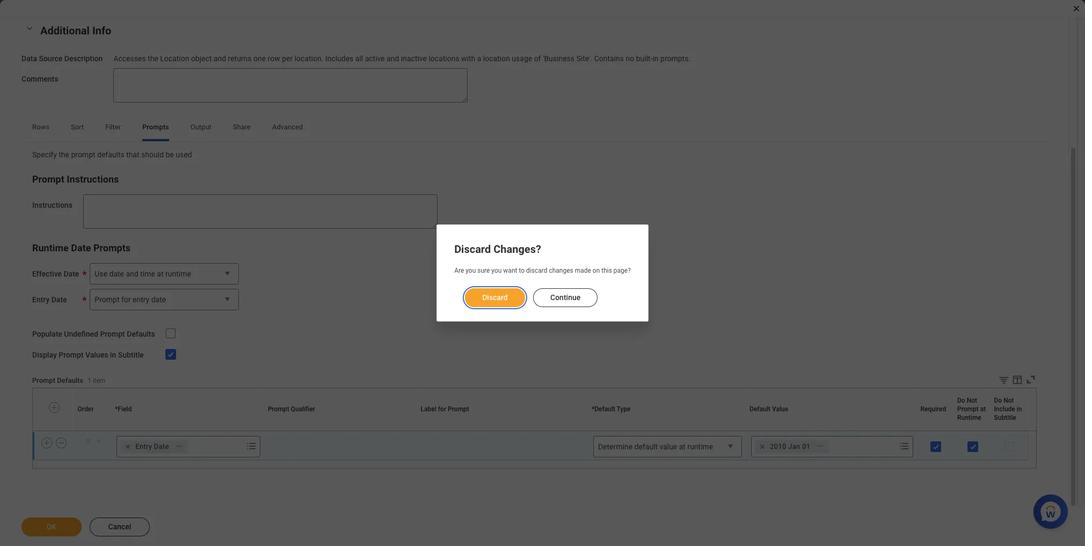 Task type: vqa. For each thing, say whether or not it's contained in the screenshot.
tab list in the Additional Info 'dialog'
yes



Task type: describe. For each thing, give the bounding box(es) containing it.
prompts image
[[897, 439, 910, 452]]

should
[[141, 150, 164, 159]]

2010 jan 01, press delete to clear value. option
[[755, 440, 829, 453]]

additional
[[40, 24, 90, 37]]

value
[[772, 405, 788, 413]]

prompt up values
[[100, 330, 125, 338]]

page?
[[614, 267, 631, 275]]

specify the prompt defaults that should be used
[[32, 150, 192, 159]]

effective
[[32, 270, 62, 278]]

inactive
[[401, 54, 427, 63]]

* field
[[115, 405, 132, 413]]

undefined
[[64, 330, 98, 338]]

check small image
[[967, 440, 980, 453]]

the for prompt
[[59, 150, 69, 159]]

caret down image
[[93, 436, 104, 446]]

locations
[[429, 54, 459, 63]]

additional info group
[[21, 22, 1047, 103]]

prompts inside tab list
[[142, 123, 169, 131]]

Instructions text field
[[83, 194, 438, 229]]

no
[[626, 54, 634, 63]]

prompts.
[[660, 54, 691, 63]]

that
[[126, 150, 139, 159]]

01
[[802, 442, 810, 450]]

includes
[[325, 54, 353, 63]]

1 default from the left
[[594, 405, 615, 413]]

defaults
[[97, 150, 124, 159]]

prompt defaults 1 item
[[32, 376, 105, 384]]

runtime date prompts group
[[32, 242, 1037, 310]]

Comments text field
[[113, 68, 468, 103]]

plus image inside row element
[[50, 403, 58, 412]]

prompt left qualifier
[[268, 405, 289, 413]]

entry date element
[[135, 442, 169, 451]]

required
[[921, 405, 946, 413]]

at
[[980, 405, 986, 413]]

prompt right the for
[[448, 405, 469, 413]]

do for do not prompt at runtime
[[957, 397, 965, 404]]

discard
[[526, 267, 547, 275]]

'business
[[543, 54, 574, 63]]

entry date, press delete to clear value. option
[[120, 440, 188, 453]]

in for display prompt values in subtitle
[[110, 350, 116, 359]]

prompts image
[[245, 439, 258, 452]]

date up effective date
[[71, 242, 91, 253]]

one
[[253, 54, 266, 63]]

per
[[282, 54, 293, 63]]

2010
[[770, 442, 786, 450]]

prompt
[[71, 150, 95, 159]]

additional info button
[[40, 24, 111, 37]]

want
[[503, 267, 517, 275]]

location.
[[295, 54, 323, 63]]

the for location
[[148, 54, 158, 63]]

x small image for 2010 jan 01
[[757, 441, 768, 452]]

accesses
[[113, 54, 146, 63]]

accesses the location object and returns one row per location. includes all active and inactive locations with a location usage of 'business site'. contains no built-in prompts.
[[113, 54, 691, 63]]

location
[[483, 54, 510, 63]]

display prompt values in subtitle
[[32, 350, 144, 359]]

click to view/edit grid preferences image
[[1012, 373, 1023, 385]]

output
[[190, 123, 211, 131]]

prompt instructions group
[[32, 173, 1037, 229]]

do for do not include in subtitle
[[994, 397, 1002, 404]]

populate undefined prompt defaults
[[32, 330, 155, 338]]

2010 jan 01 element
[[770, 442, 810, 451]]

runtime date prompts
[[32, 242, 130, 253]]

include
[[994, 405, 1015, 413]]

2 default from the left
[[750, 405, 770, 413]]

specify
[[32, 150, 57, 159]]

additional info dialog
[[0, 0, 1085, 546]]

a
[[477, 54, 481, 63]]

caret bottom image
[[83, 436, 93, 446]]

discard button
[[465, 288, 525, 307]]

default value
[[750, 405, 788, 413]]

continue button
[[533, 288, 598, 307]]

active
[[365, 54, 385, 63]]

made
[[575, 267, 591, 275]]

runtime inside "runtime date prompts" 'group'
[[32, 242, 69, 253]]

prompt inside do not prompt at runtime
[[957, 405, 979, 413]]

0 horizontal spatial check small image
[[164, 348, 177, 361]]

this
[[601, 267, 612, 275]]

data
[[21, 54, 37, 63]]

fullscreen image
[[1025, 373, 1037, 385]]

2 and from the left
[[387, 54, 399, 63]]

1 vertical spatial defaults
[[57, 376, 83, 384]]

continue
[[550, 293, 581, 301]]

in for do not include in subtitle
[[1017, 405, 1022, 413]]

used
[[176, 150, 192, 159]]

item
[[93, 377, 105, 384]]

prompt inside prompt instructions group
[[32, 173, 64, 185]]

x small image for entry date
[[123, 441, 133, 452]]

order
[[78, 405, 94, 413]]

do not prompt at runtime
[[957, 397, 986, 422]]



Task type: locate. For each thing, give the bounding box(es) containing it.
instructions down prompt
[[67, 173, 119, 185]]

jan
[[788, 442, 800, 450]]

you
[[466, 267, 476, 275], [491, 267, 502, 275]]

0 vertical spatial subtitle
[[118, 350, 144, 359]]

the
[[148, 54, 158, 63], [59, 150, 69, 159]]

prompt
[[32, 173, 64, 185], [100, 330, 125, 338], [59, 350, 83, 359], [32, 376, 55, 384], [268, 405, 289, 413], [448, 405, 469, 413], [957, 405, 979, 413]]

usage
[[512, 54, 532, 63]]

prompt instructions
[[32, 173, 119, 185]]

qualifier
[[291, 405, 315, 413]]

on
[[593, 267, 600, 275]]

1 horizontal spatial entry
[[135, 442, 152, 450]]

x small image inside entry date, press delete to clear value. "option"
[[123, 441, 133, 452]]

subtitle inside 'do not include in subtitle'
[[994, 414, 1016, 422]]

in inside "group"
[[653, 54, 659, 63]]

1 vertical spatial plus image
[[43, 438, 50, 448]]

all
[[355, 54, 363, 63]]

values
[[85, 350, 108, 359]]

label for prompt
[[421, 405, 469, 413]]

related actions image
[[816, 443, 824, 450]]

1 horizontal spatial defaults
[[127, 330, 155, 338]]

location
[[160, 54, 189, 63]]

discard down sure
[[482, 293, 508, 301]]

instructions down prompt instructions 'button'
[[32, 201, 72, 209]]

subtitle down 'include'
[[994, 414, 1016, 422]]

prompt down specify
[[32, 173, 64, 185]]

prompt down the display
[[32, 376, 55, 384]]

1 vertical spatial runtime
[[957, 414, 981, 422]]

1 vertical spatial instructions
[[32, 201, 72, 209]]

entry date left related actions image
[[135, 442, 169, 450]]

subtitle for do not include in subtitle
[[994, 414, 1016, 422]]

do inside 'do not include in subtitle'
[[994, 397, 1002, 404]]

date down effective date
[[51, 295, 67, 304]]

1
[[87, 377, 91, 384]]

tab list
[[21, 116, 1047, 141]]

0 vertical spatial discard
[[454, 243, 491, 256]]

date left related actions image
[[154, 442, 169, 450]]

not inside 'do not include in subtitle'
[[1004, 397, 1014, 404]]

0 horizontal spatial subtitle
[[118, 350, 144, 359]]

0 horizontal spatial x small image
[[123, 441, 133, 452]]

2 you from the left
[[491, 267, 502, 275]]

sure
[[477, 267, 490, 275]]

0 vertical spatial plus image
[[50, 403, 58, 412]]

populate
[[32, 330, 62, 338]]

region containing discard
[[454, 279, 631, 308]]

default
[[594, 405, 615, 413], [750, 405, 770, 413]]

discard changes?
[[454, 243, 541, 256]]

1 vertical spatial in
[[110, 350, 116, 359]]

1 vertical spatial discard
[[482, 293, 508, 301]]

row
[[268, 54, 280, 63]]

row element
[[33, 388, 1030, 431]]

contains
[[594, 54, 624, 63]]

built-
[[636, 54, 653, 63]]

0 vertical spatial check small image
[[164, 348, 177, 361]]

1 and from the left
[[214, 54, 226, 63]]

workday assistant region
[[1034, 490, 1072, 529]]

discard up sure
[[454, 243, 491, 256]]

2 * from the left
[[592, 405, 594, 413]]

region
[[454, 279, 631, 308]]

effective date
[[32, 270, 79, 278]]

2 x small image from the left
[[757, 441, 768, 452]]

1 do from the left
[[957, 397, 965, 404]]

prompt instructions button
[[32, 173, 119, 185]]

of
[[534, 54, 541, 63]]

field
[[118, 405, 132, 413]]

entry date inside "option"
[[135, 442, 169, 450]]

0 horizontal spatial entry date
[[32, 295, 67, 304]]

rows
[[32, 123, 49, 131]]

entry date down effective
[[32, 295, 67, 304]]

0 horizontal spatial defaults
[[57, 376, 83, 384]]

1 horizontal spatial subtitle
[[994, 414, 1016, 422]]

0 horizontal spatial the
[[59, 150, 69, 159]]

and right the active
[[387, 54, 399, 63]]

display
[[32, 350, 57, 359]]

1 you from the left
[[466, 267, 476, 275]]

1 vertical spatial entry
[[135, 442, 152, 450]]

advanced
[[272, 123, 303, 131]]

default left value
[[750, 405, 770, 413]]

plus image
[[50, 403, 58, 412], [43, 438, 50, 448]]

with
[[461, 54, 475, 63]]

0 vertical spatial the
[[148, 54, 158, 63]]

0 vertical spatial instructions
[[67, 173, 119, 185]]

check small image
[[164, 348, 177, 361], [930, 440, 943, 453]]

additional info
[[40, 24, 111, 37]]

do
[[957, 397, 965, 404], [994, 397, 1002, 404]]

* for field
[[115, 405, 118, 413]]

1 horizontal spatial x small image
[[757, 441, 768, 452]]

are
[[454, 267, 464, 275]]

2 horizontal spatial in
[[1017, 405, 1022, 413]]

date right effective
[[64, 270, 79, 278]]

1 horizontal spatial the
[[148, 54, 158, 63]]

region inside discard changes? dialog
[[454, 279, 631, 308]]

the left location
[[148, 54, 158, 63]]

* right order at the bottom left
[[115, 405, 118, 413]]

entry date
[[32, 295, 67, 304], [135, 442, 169, 450]]

0 horizontal spatial in
[[110, 350, 116, 359]]

1 horizontal spatial and
[[387, 54, 399, 63]]

select to filter grid data image
[[998, 374, 1010, 385]]

1 horizontal spatial not
[[1004, 397, 1014, 404]]

1 horizontal spatial in
[[653, 54, 659, 63]]

0 vertical spatial entry date
[[32, 295, 67, 304]]

prompts inside 'group'
[[93, 242, 130, 253]]

entry date inside "runtime date prompts" 'group'
[[32, 295, 67, 304]]

entry
[[32, 295, 50, 304], [135, 442, 152, 450]]

not for prompt
[[967, 397, 977, 404]]

close edit custom report image
[[1072, 4, 1081, 13]]

0 vertical spatial prompts
[[142, 123, 169, 131]]

runtime inside do not prompt at runtime
[[957, 414, 981, 422]]

entry left related actions image
[[135, 442, 152, 450]]

toolbar inside additional info dialog
[[990, 373, 1037, 387]]

label
[[421, 405, 436, 413]]

the left prompt
[[59, 150, 69, 159]]

in right 'include'
[[1017, 405, 1022, 413]]

data source description
[[21, 54, 103, 63]]

0 horizontal spatial runtime
[[32, 242, 69, 253]]

share
[[233, 123, 251, 131]]

1 horizontal spatial default
[[750, 405, 770, 413]]

filter
[[105, 123, 121, 131]]

do not include in subtitle
[[994, 397, 1022, 422]]

to
[[519, 267, 525, 275]]

defaults
[[127, 330, 155, 338], [57, 376, 83, 384]]

you right sure
[[491, 267, 502, 275]]

tab list containing rows
[[21, 116, 1047, 141]]

date inside "option"
[[154, 442, 169, 450]]

1 horizontal spatial you
[[491, 267, 502, 275]]

runtime date prompts button
[[32, 242, 130, 253]]

* for default
[[592, 405, 594, 413]]

* default type
[[592, 405, 631, 413]]

0 vertical spatial runtime
[[32, 242, 69, 253]]

site'.
[[576, 54, 592, 63]]

source
[[39, 54, 62, 63]]

discard for discard changes?
[[454, 243, 491, 256]]

0 horizontal spatial default
[[594, 405, 615, 413]]

1 horizontal spatial prompts
[[142, 123, 169, 131]]

0 horizontal spatial prompts
[[93, 242, 130, 253]]

description
[[64, 54, 103, 63]]

subtitle right values
[[118, 350, 144, 359]]

changes
[[549, 267, 573, 275]]

2 vertical spatial in
[[1017, 405, 1022, 413]]

0 horizontal spatial and
[[214, 54, 226, 63]]

2 do from the left
[[994, 397, 1002, 404]]

be
[[166, 150, 174, 159]]

are you sure you want to discard changes made on this page?
[[454, 267, 631, 275]]

0 horizontal spatial not
[[967, 397, 977, 404]]

not
[[967, 397, 977, 404], [1004, 397, 1014, 404]]

1 horizontal spatial check small image
[[930, 440, 943, 453]]

prompt qualifier
[[268, 405, 315, 413]]

0 horizontal spatial entry
[[32, 295, 50, 304]]

runtime up effective
[[32, 242, 69, 253]]

entry inside "option"
[[135, 442, 152, 450]]

in left prompts.
[[653, 54, 659, 63]]

entry inside "runtime date prompts" 'group'
[[32, 295, 50, 304]]

1 horizontal spatial runtime
[[957, 414, 981, 422]]

for
[[438, 405, 446, 413]]

instructions
[[67, 173, 119, 185], [32, 201, 72, 209]]

x small image left entry date element
[[123, 441, 133, 452]]

comments
[[21, 75, 58, 83]]

sort
[[71, 123, 84, 131]]

minus image
[[57, 438, 65, 448]]

type
[[617, 405, 631, 413]]

entry down effective
[[32, 295, 50, 304]]

1 vertical spatial prompts
[[93, 242, 130, 253]]

not left 'do not include in subtitle'
[[967, 397, 977, 404]]

in right values
[[110, 350, 116, 359]]

1 horizontal spatial do
[[994, 397, 1002, 404]]

0 vertical spatial entry
[[32, 295, 50, 304]]

prompt down undefined
[[59, 350, 83, 359]]

1 not from the left
[[967, 397, 977, 404]]

in inside 'do not include in subtitle'
[[1017, 405, 1022, 413]]

runtime down at
[[957, 414, 981, 422]]

1 vertical spatial entry date
[[135, 442, 169, 450]]

* left type
[[592, 405, 594, 413]]

runtime
[[32, 242, 69, 253], [957, 414, 981, 422]]

1 horizontal spatial *
[[592, 405, 594, 413]]

0 vertical spatial defaults
[[127, 330, 155, 338]]

2010 jan 01
[[770, 442, 810, 450]]

1 vertical spatial the
[[59, 150, 69, 159]]

changes?
[[494, 243, 541, 256]]

tab list inside additional info dialog
[[21, 116, 1047, 141]]

0 horizontal spatial you
[[466, 267, 476, 275]]

object
[[191, 54, 212, 63]]

0 horizontal spatial do
[[957, 397, 965, 404]]

you right 'are'
[[466, 267, 476, 275]]

x small image left the 2010
[[757, 441, 768, 452]]

plus image left minus icon
[[43, 438, 50, 448]]

*
[[115, 405, 118, 413], [592, 405, 594, 413]]

prompt left at
[[957, 405, 979, 413]]

discard inside button
[[482, 293, 508, 301]]

not up 'include'
[[1004, 397, 1014, 404]]

discard changes? dialog
[[437, 225, 649, 321]]

1 * from the left
[[115, 405, 118, 413]]

toolbar
[[990, 373, 1037, 387]]

date
[[71, 242, 91, 253], [64, 270, 79, 278], [51, 295, 67, 304], [154, 442, 169, 450]]

do inside do not prompt at runtime
[[957, 397, 965, 404]]

subtitle for display prompt values in subtitle
[[118, 350, 144, 359]]

related actions image
[[175, 443, 182, 450]]

discard for discard
[[482, 293, 508, 301]]

and right object
[[214, 54, 226, 63]]

0 vertical spatial in
[[653, 54, 659, 63]]

default left type
[[594, 405, 615, 413]]

1 x small image from the left
[[123, 441, 133, 452]]

1 vertical spatial subtitle
[[994, 414, 1016, 422]]

1 horizontal spatial entry date
[[135, 442, 169, 450]]

plus image down prompt defaults 1 item
[[50, 403, 58, 412]]

not inside do not prompt at runtime
[[967, 397, 977, 404]]

0 horizontal spatial *
[[115, 405, 118, 413]]

2 not from the left
[[1004, 397, 1014, 404]]

x small image
[[123, 441, 133, 452], [757, 441, 768, 452]]

the inside the "additional info" "group"
[[148, 54, 158, 63]]

prompts
[[142, 123, 169, 131], [93, 242, 130, 253]]

chevron down image
[[23, 24, 36, 32]]

not for include
[[1004, 397, 1014, 404]]

returns
[[228, 54, 252, 63]]

subtitle
[[118, 350, 144, 359], [994, 414, 1016, 422]]

1 vertical spatial check small image
[[930, 440, 943, 453]]

info
[[92, 24, 111, 37]]



